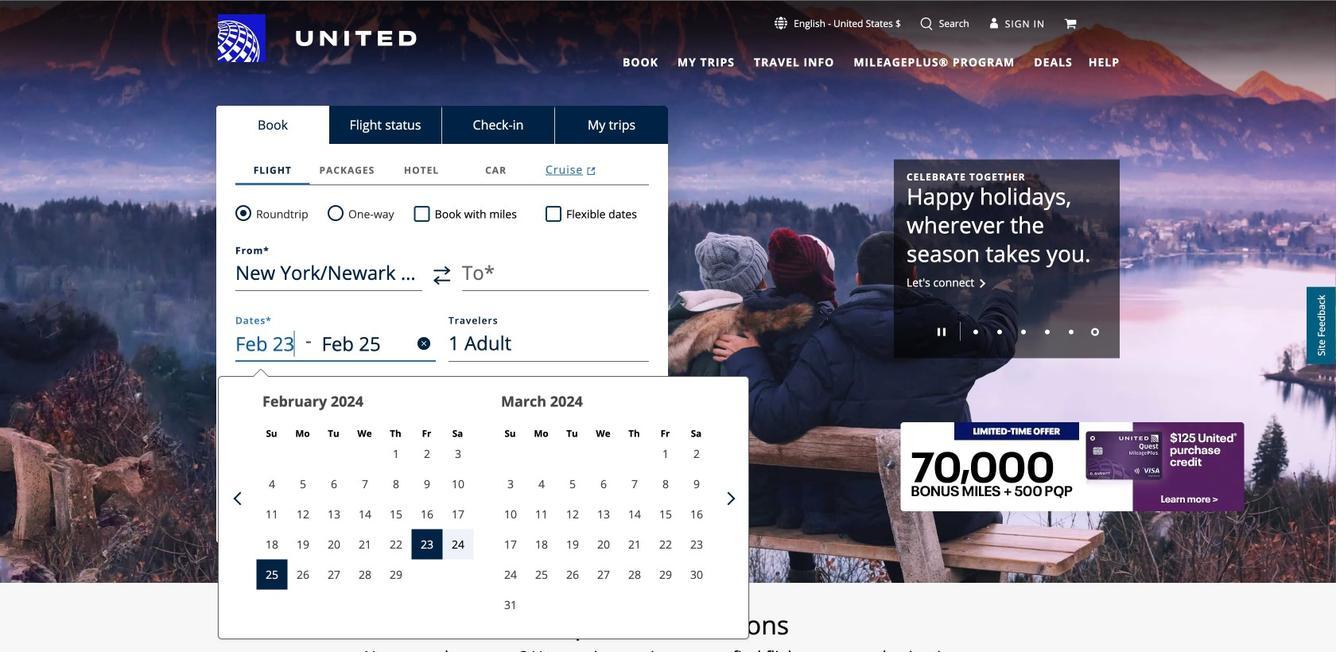 Task type: vqa. For each thing, say whether or not it's contained in the screenshot.
Check-in text box
no



Task type: locate. For each thing, give the bounding box(es) containing it.
not sure where to go? use our interactive map to find flights to great destinations. element
[[125, 647, 1211, 652]]

enter your departing city, airport name, or airport code. element
[[235, 246, 269, 255]]

move backward to switch to the previous month. image
[[233, 492, 247, 505]]

slide 1 of 6 image
[[974, 330, 978, 334]]

1 vertical spatial tab list
[[216, 106, 668, 144]]

slide 5 of 6 image
[[1069, 330, 1074, 334]]

currently in english united states	$ enter to change image
[[775, 17, 788, 29]]

calendar application
[[228, 377, 1200, 639]]

Depart text field
[[235, 325, 305, 362]]

navigation
[[0, 14, 1336, 72]]

slide 2 of 6 image
[[997, 330, 1002, 334]]

main content
[[0, 1, 1336, 652]]

tab list
[[613, 48, 1076, 72], [216, 106, 668, 144], [235, 155, 649, 185]]

reverse origin and destination image
[[434, 266, 451, 285]]



Task type: describe. For each thing, give the bounding box(es) containing it.
pause image
[[938, 328, 946, 336]]

view cart, click to view list of recently searched saved trips. image
[[1064, 17, 1077, 30]]

From* text field
[[235, 255, 422, 291]]

0 vertical spatial tab list
[[613, 48, 1076, 72]]

explore destinations element
[[125, 609, 1211, 641]]

slide 4 of 6 image
[[1045, 330, 1050, 334]]

2 vertical spatial tab list
[[235, 155, 649, 185]]

move forward to switch to the next month. image
[[722, 492, 735, 505]]

To* text field
[[462, 255, 649, 291]]

carousel buttons element
[[907, 316, 1107, 346]]

Return text field
[[322, 325, 396, 362]]

united logo link to homepage image
[[218, 14, 417, 62]]

slide 3 of 6 image
[[1021, 330, 1026, 334]]

slide 6 of 6 image
[[1091, 328, 1099, 336]]

clear dates image
[[418, 337, 430, 350]]



